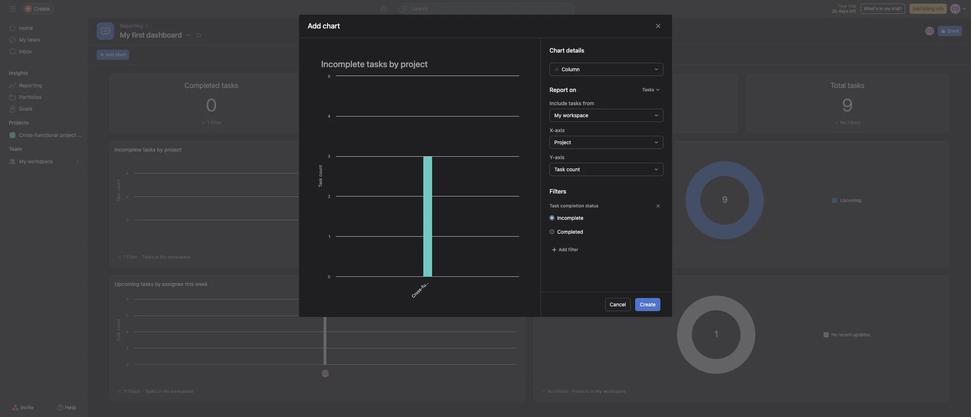 Task type: locate. For each thing, give the bounding box(es) containing it.
my tasks link
[[4, 34, 83, 46]]

completed tasks
[[184, 81, 238, 90]]

0 horizontal spatial reporting
[[19, 82, 42, 89]]

0 horizontal spatial co
[[322, 371, 329, 377]]

1 horizontal spatial no filters
[[841, 120, 861, 126]]

1 horizontal spatial upcoming
[[840, 198, 862, 203]]

projects inside dropdown button
[[9, 120, 29, 126]]

1 horizontal spatial my workspace
[[554, 112, 589, 119]]

2 vertical spatial add
[[559, 247, 567, 253]]

incomplete
[[115, 147, 142, 153], [557, 215, 584, 221]]

axis up project
[[555, 127, 565, 134]]

0 down overdue tasks
[[630, 95, 641, 115]]

2 1 filter button from the left
[[624, 119, 647, 127]]

tasks in my workspace for by project
[[142, 255, 190, 260]]

1 horizontal spatial add
[[559, 247, 567, 253]]

create
[[640, 302, 656, 308]]

0 horizontal spatial no filters
[[548, 389, 568, 395]]

tasks for upcoming
[[141, 281, 154, 288]]

add left "chart"
[[106, 52, 114, 57]]

2 horizontal spatial no
[[841, 120, 846, 126]]

upcoming for upcoming tasks by assignee this week
[[115, 281, 139, 288]]

workspace inside my workspace dropdown button
[[563, 112, 589, 119]]

0 horizontal spatial reporting link
[[4, 80, 83, 92]]

add filter button
[[550, 245, 580, 255]]

projects
[[9, 120, 29, 126], [539, 281, 559, 288], [572, 389, 590, 395]]

days
[[839, 8, 848, 14]]

2 0 from the left
[[630, 95, 641, 115]]

1 vertical spatial tasks in my workspace
[[145, 389, 193, 395]]

free
[[838, 3, 847, 9]]

by for projects
[[560, 281, 566, 288]]

1 vertical spatial axis
[[555, 154, 565, 161]]

home link
[[4, 22, 83, 34]]

total tasks
[[831, 81, 865, 90]]

upcoming tasks by assignee this week
[[115, 281, 208, 288]]

axis for y-
[[555, 154, 565, 161]]

tasks left from
[[569, 100, 582, 106]]

1 vertical spatial my workspace
[[19, 158, 53, 165]]

0 vertical spatial my workspace
[[554, 112, 589, 119]]

reporting up the "portfolios"
[[19, 82, 42, 89]]

0 button for completed tasks
[[206, 95, 217, 115]]

tasks inside dropdown button
[[642, 87, 654, 93]]

search button
[[399, 3, 575, 15]]

1 vertical spatial completion
[[561, 203, 584, 209]]

by left project status at the bottom of page
[[560, 281, 566, 288]]

workspace for projects by project status
[[603, 389, 626, 395]]

0 vertical spatial upcoming
[[840, 198, 862, 203]]

x-
[[550, 127, 555, 134]]

workspace for incomplete tasks by project
[[168, 255, 190, 260]]

add chart
[[308, 22, 340, 30]]

completion up completed
[[561, 203, 584, 209]]

add left billing
[[913, 6, 921, 11]]

no filters button
[[833, 119, 863, 127]]

reporting link up my first dashboard
[[120, 22, 143, 30]]

status
[[589, 147, 604, 153], [585, 203, 599, 209]]

completion down project
[[561, 147, 588, 153]]

no
[[841, 120, 846, 126], [832, 333, 838, 338], [548, 389, 553, 395]]

1 vertical spatial co
[[322, 371, 329, 377]]

0 down completed tasks at the left top of the page
[[206, 95, 217, 115]]

tasks
[[28, 37, 40, 43], [569, 100, 582, 106], [143, 147, 156, 153], [141, 281, 154, 288]]

1 vertical spatial projects
[[539, 281, 559, 288]]

tasks in my workspace
[[142, 255, 190, 260], [145, 389, 193, 395]]

1 1 filter button from the left
[[200, 119, 223, 127]]

1 horizontal spatial reporting link
[[120, 22, 143, 30]]

updates
[[853, 333, 870, 338]]

1 for completed tasks
[[207, 120, 209, 126]]

filter for completed tasks
[[211, 120, 221, 126]]

1 filter for completed tasks
[[207, 120, 221, 126]]

Incomplete radio
[[550, 216, 554, 221]]

1 horizontal spatial 0
[[630, 95, 641, 115]]

add left filter at the right
[[559, 247, 567, 253]]

show options image
[[186, 32, 191, 38]]

2 horizontal spatial by
[[560, 281, 566, 288]]

1 vertical spatial reporting
[[19, 82, 42, 89]]

projects for projects in my workspace
[[572, 389, 590, 395]]

0 horizontal spatial add
[[106, 52, 114, 57]]

0 button down overdue tasks
[[630, 95, 641, 115]]

0 horizontal spatial my workspace
[[19, 158, 53, 165]]

2 horizontal spatial filter
[[635, 120, 646, 126]]

0 for completed tasks
[[206, 95, 217, 115]]

completed
[[557, 229, 583, 235]]

2 horizontal spatial add
[[913, 6, 921, 11]]

task down the y-axis
[[554, 166, 565, 173]]

y-axis
[[550, 154, 565, 161]]

first dashboard
[[132, 31, 182, 39]]

reporting link up the "portfolios"
[[4, 80, 83, 92]]

2 vertical spatial projects
[[572, 389, 590, 395]]

0 vertical spatial task
[[554, 166, 565, 173]]

add to starred image
[[196, 32, 202, 38]]

home
[[19, 25, 33, 31]]

1 filter button
[[200, 119, 223, 127], [624, 119, 647, 127]]

column button
[[550, 63, 664, 76]]

cross-
[[19, 132, 35, 138]]

0 horizontal spatial 0
[[206, 95, 217, 115]]

1 0 from the left
[[206, 95, 217, 115]]

2 horizontal spatial 1
[[632, 120, 634, 126]]

1 vertical spatial upcoming
[[115, 281, 139, 288]]

report on
[[550, 87, 576, 93]]

add inside 'add filter' dropdown button
[[559, 247, 567, 253]]

incomplete for incomplete
[[557, 215, 584, 221]]

reporting up my first dashboard
[[120, 23, 143, 29]]

0 vertical spatial tasks in my workspace
[[142, 255, 190, 260]]

task up incomplete option
[[550, 203, 559, 209]]

1 horizontal spatial incomplete
[[557, 215, 584, 221]]

tasks down home
[[28, 37, 40, 43]]

what's
[[864, 6, 879, 11]]

1 filter
[[207, 120, 221, 126], [632, 120, 646, 126], [123, 255, 138, 260]]

add for add filter
[[559, 247, 567, 253]]

0 horizontal spatial 1 filter button
[[200, 119, 223, 127]]

tasks left assignee
[[141, 281, 154, 288]]

by left assignee
[[155, 281, 161, 288]]

0 horizontal spatial no
[[548, 389, 553, 395]]

1 vertical spatial incomplete
[[557, 215, 584, 221]]

my workspace
[[554, 112, 589, 119], [19, 158, 53, 165]]

0 vertical spatial add
[[913, 6, 921, 11]]

0 button
[[206, 95, 217, 115], [630, 95, 641, 115]]

tasks for incomplete
[[143, 147, 156, 153]]

1 0 button from the left
[[206, 95, 217, 115]]

filter
[[211, 120, 221, 126], [635, 120, 646, 126], [127, 255, 138, 260]]

tasks left by project
[[143, 147, 156, 153]]

add
[[913, 6, 921, 11], [106, 52, 114, 57], [559, 247, 567, 253]]

0 button for overdue tasks
[[630, 95, 641, 115]]

0 vertical spatial no filters
[[841, 120, 861, 126]]

2 horizontal spatial projects
[[572, 389, 590, 395]]

0 horizontal spatial 1 filter
[[123, 255, 138, 260]]

count
[[567, 166, 580, 173]]

add billing info button
[[910, 4, 947, 14]]

0 vertical spatial status
[[589, 147, 604, 153]]

inbox link
[[4, 46, 83, 57]]

goals
[[19, 106, 32, 112]]

tasks in my workspace for by
[[145, 389, 193, 395]]

1 horizontal spatial 1
[[207, 120, 209, 126]]

2 0 button from the left
[[630, 95, 641, 115]]

1 horizontal spatial 0 button
[[630, 95, 641, 115]]

0 vertical spatial incomplete
[[115, 147, 142, 153]]

2 horizontal spatial 1 filter
[[632, 120, 646, 126]]

by
[[554, 147, 560, 153], [155, 281, 161, 288], [560, 281, 566, 288]]

30
[[832, 8, 838, 14]]

my inside global element
[[19, 37, 26, 43]]

this week
[[185, 281, 208, 288]]

0 vertical spatial reporting link
[[120, 22, 143, 30]]

assignee
[[162, 281, 184, 288]]

0
[[206, 95, 217, 115], [630, 95, 641, 115]]

0 vertical spatial no
[[841, 120, 846, 126]]

1 for overdue tasks
[[632, 120, 634, 126]]

1 horizontal spatial filter
[[211, 120, 221, 126]]

0 horizontal spatial 0 button
[[206, 95, 217, 115]]

cross-functional project plan
[[19, 132, 88, 138]]

add filter
[[559, 247, 578, 253]]

0 button down completed tasks at the left top of the page
[[206, 95, 217, 115]]

upcoming for upcoming
[[840, 198, 862, 203]]

1 horizontal spatial no
[[832, 333, 838, 338]]

by up the y-axis
[[554, 147, 560, 153]]

close image
[[656, 23, 661, 29]]

1 horizontal spatial 1 filter button
[[624, 119, 647, 127]]

chart
[[115, 52, 126, 57]]

0 vertical spatial projects
[[9, 120, 29, 126]]

1 horizontal spatial reporting
[[120, 23, 143, 29]]

global element
[[0, 18, 88, 62]]

co
[[927, 28, 933, 34], [322, 371, 329, 377]]

in for projects by project status
[[591, 389, 595, 395]]

co button
[[925, 26, 935, 36]]

tasks inside global element
[[28, 37, 40, 43]]

overdue tasks
[[613, 81, 659, 90]]

no filters inside button
[[841, 120, 861, 126]]

y-
[[550, 154, 555, 161]]

0 vertical spatial axis
[[555, 127, 565, 134]]

my workspace down team
[[19, 158, 53, 165]]

9
[[842, 95, 853, 115]]

0 horizontal spatial incomplete
[[115, 147, 142, 153]]

reporting link
[[120, 22, 143, 30], [4, 80, 83, 92]]

add chart button
[[97, 50, 129, 60]]

projects for projects
[[9, 120, 29, 126]]

goals link
[[4, 103, 83, 115]]

axis up task count
[[555, 154, 565, 161]]

1 horizontal spatial co
[[927, 28, 933, 34]]

0 horizontal spatial by
[[155, 281, 161, 288]]

x-axis
[[550, 127, 565, 134]]

1 vertical spatial add
[[106, 52, 114, 57]]

co inside button
[[927, 28, 933, 34]]

1 vertical spatial no filters
[[548, 389, 568, 395]]

0 vertical spatial co
[[927, 28, 933, 34]]

my
[[120, 31, 130, 39], [19, 37, 26, 43], [554, 112, 562, 119], [19, 158, 26, 165], [160, 255, 166, 260], [163, 389, 169, 395], [596, 389, 602, 395]]

1 vertical spatial task
[[550, 203, 559, 209]]

share button
[[938, 26, 963, 36]]

my inside teams element
[[19, 158, 26, 165]]

my workspace down include tasks from
[[554, 112, 589, 119]]

create button
[[635, 299, 661, 312]]

in
[[880, 6, 883, 11], [155, 255, 159, 260], [158, 389, 162, 395], [591, 389, 595, 395]]

1 horizontal spatial projects
[[539, 281, 559, 288]]

this month
[[606, 147, 632, 153]]

0 horizontal spatial projects
[[9, 120, 29, 126]]

0 horizontal spatial upcoming
[[115, 281, 139, 288]]

add inside add billing info button
[[913, 6, 921, 11]]

axis
[[555, 127, 565, 134], [555, 154, 565, 161]]

add billing info
[[913, 6, 944, 11]]

filters
[[848, 120, 861, 126], [550, 188, 567, 195], [127, 389, 141, 395], [555, 389, 568, 395]]

task inside dropdown button
[[554, 166, 565, 173]]

add inside the add chart button
[[106, 52, 114, 57]]

1 horizontal spatial 1 filter
[[207, 120, 221, 126]]

1 horizontal spatial by
[[554, 147, 560, 153]]



Task type: describe. For each thing, give the bounding box(es) containing it.
in for incomplete tasks by project
[[155, 255, 159, 260]]

incomplete tasks by project
[[115, 147, 182, 153]]

my
[[885, 6, 891, 11]]

project
[[60, 132, 76, 138]]

team
[[9, 146, 22, 152]]

my workspace inside dropdown button
[[554, 112, 589, 119]]

2 vertical spatial no
[[548, 389, 553, 395]]

chart details
[[550, 47, 584, 54]]

projects button
[[0, 119, 29, 127]]

my workspace inside teams element
[[19, 158, 53, 165]]

my inside dropdown button
[[554, 112, 562, 119]]

0 horizontal spatial filter
[[127, 255, 138, 260]]

add chart
[[106, 52, 126, 57]]

invite button
[[7, 402, 38, 415]]

report image
[[101, 27, 110, 36]]

project status
[[567, 281, 601, 288]]

billing
[[923, 6, 935, 11]]

invite
[[21, 405, 34, 411]]

free trial 30 days left
[[832, 3, 856, 14]]

inbox
[[19, 48, 32, 55]]

task completion status
[[550, 203, 599, 209]]

projects element
[[0, 116, 88, 143]]

insights button
[[0, 70, 28, 77]]

cancel
[[610, 302, 626, 308]]

my tasks
[[19, 37, 40, 43]]

1 vertical spatial reporting link
[[4, 80, 83, 92]]

plan
[[78, 132, 88, 138]]

Incomplete tasks by project text field
[[317, 56, 523, 72]]

functional
[[35, 132, 58, 138]]

hide sidebar image
[[10, 6, 15, 12]]

filter
[[569, 247, 578, 253]]

in inside button
[[880, 6, 883, 11]]

1 vertical spatial status
[[585, 203, 599, 209]]

3 filters
[[123, 389, 141, 395]]

0 for overdue tasks
[[630, 95, 641, 115]]

0 vertical spatial completion
[[561, 147, 588, 153]]

by for tasks
[[554, 147, 560, 153]]

task count
[[554, 166, 580, 173]]

trial
[[849, 3, 856, 9]]

tasks for my
[[28, 37, 40, 43]]

0 horizontal spatial 1
[[123, 255, 125, 260]]

what's in my trial?
[[864, 6, 902, 11]]

share
[[947, 28, 959, 34]]

trial?
[[892, 6, 902, 11]]

left
[[850, 8, 856, 14]]

from
[[583, 100, 594, 106]]

1 filter for overdue tasks
[[632, 120, 646, 126]]

task for task completion status
[[550, 203, 559, 209]]

axis for x-
[[555, 127, 565, 134]]

tasks by completion status this month
[[539, 147, 632, 153]]

what's in my trial? button
[[861, 4, 905, 14]]

task for task count
[[554, 166, 565, 173]]

0 vertical spatial reporting
[[120, 23, 143, 29]]

a button to remove the filter image
[[656, 204, 661, 209]]

project button
[[550, 136, 664, 149]]

add for add chart
[[106, 52, 114, 57]]

info
[[936, 6, 944, 11]]

portfolios link
[[4, 92, 83, 103]]

by project
[[157, 147, 182, 153]]

workspace inside the 'my workspace' link
[[28, 158, 53, 165]]

cancel button
[[605, 299, 631, 312]]

my first dashboard
[[120, 31, 182, 39]]

3
[[123, 389, 126, 395]]

recent
[[839, 333, 852, 338]]

no recent updates
[[832, 333, 870, 338]]

add for add billing info
[[913, 6, 921, 11]]

insights element
[[0, 67, 88, 116]]

Completed radio
[[550, 230, 554, 235]]

team button
[[0, 146, 22, 153]]

my workspace link
[[4, 156, 83, 168]]

search
[[412, 5, 428, 12]]

no inside button
[[841, 120, 846, 126]]

tasks button
[[639, 85, 664, 95]]

teams element
[[0, 143, 88, 169]]

1 filter button for overdue tasks
[[624, 119, 647, 127]]

include
[[550, 100, 567, 106]]

incomplete for incomplete tasks by project
[[115, 147, 142, 153]]

column
[[562, 66, 580, 72]]

insights
[[9, 70, 28, 76]]

search list box
[[399, 3, 575, 15]]

task count button
[[550, 163, 664, 176]]

include tasks from
[[550, 100, 594, 106]]

tasks for include
[[569, 100, 582, 106]]

1 filter button for completed tasks
[[200, 119, 223, 127]]

cross-functional project plan link
[[4, 130, 88, 141]]

filters inside no filters button
[[848, 120, 861, 126]]

my workspace button
[[550, 109, 664, 122]]

filter for overdue tasks
[[635, 120, 646, 126]]

projects for projects by project status
[[539, 281, 559, 288]]

project
[[554, 139, 571, 146]]

1 vertical spatial no
[[832, 333, 838, 338]]

workspace for upcoming tasks by assignee this week
[[171, 389, 193, 395]]

projects in my workspace
[[572, 389, 626, 395]]

in for upcoming tasks by assignee this week
[[158, 389, 162, 395]]

reporting inside insights element
[[19, 82, 42, 89]]

projects by project status
[[539, 281, 601, 288]]

9 button
[[842, 95, 853, 115]]

portfolios
[[19, 94, 42, 100]]



Task type: vqa. For each thing, say whether or not it's contained in the screenshot.
'My workspace'
yes



